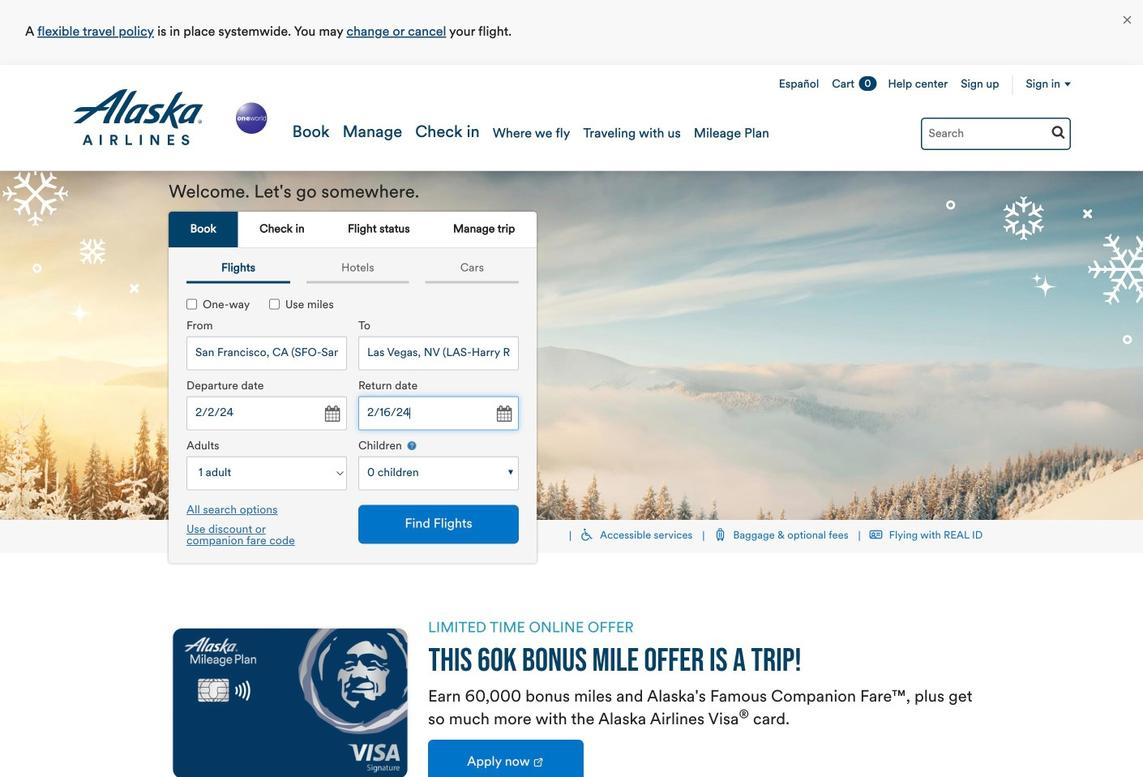 Task type: locate. For each thing, give the bounding box(es) containing it.
None text field
[[187, 336, 347, 370], [359, 336, 519, 370], [359, 396, 519, 430], [187, 336, 347, 370], [359, 336, 519, 370], [359, 396, 519, 430]]

1 vertical spatial tab list
[[178, 257, 527, 283]]

oneworld logo image
[[233, 99, 271, 137]]

tab list
[[169, 212, 537, 248], [178, 257, 527, 283]]

this 60k bonus mile offer is a trip. image
[[428, 647, 801, 680]]

form
[[174, 279, 525, 554]]

None checkbox
[[187, 299, 197, 309]]

None checkbox
[[269, 299, 280, 309]]

None text field
[[187, 396, 347, 430]]

alaska airlines logo image
[[72, 89, 204, 146]]

0 vertical spatial tab list
[[169, 212, 537, 248]]

search button image
[[1052, 125, 1066, 139]]

open datepicker image
[[320, 403, 343, 425]]



Task type: vqa. For each thing, say whether or not it's contained in the screenshot.
2nd open datepicker icon from the right
no



Task type: describe. For each thing, give the bounding box(es) containing it.
snow covered mountains and evergreen trees at dusk element
[[0, 171, 1144, 520]]

visa card element
[[169, 618, 412, 777]]

open datepicker image
[[492, 403, 515, 425]]

Search text field
[[922, 118, 1072, 150]]



